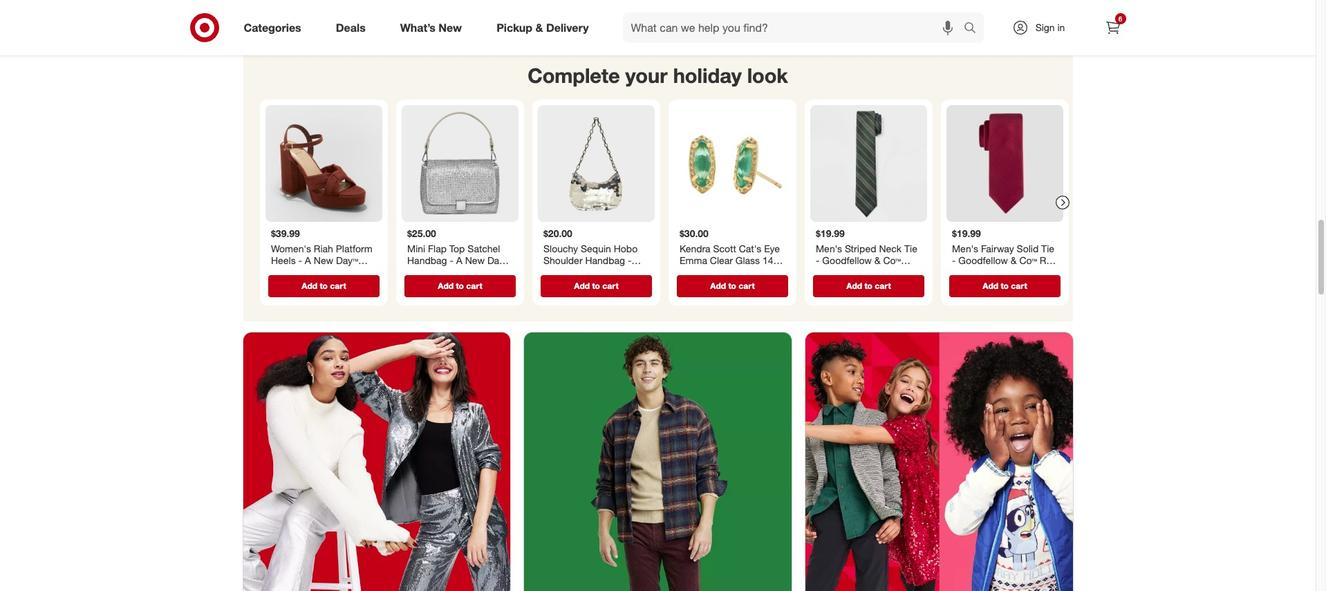 Task type: locate. For each thing, give the bounding box(es) containing it.
find
[[708, 0, 726, 14]]

new down riah
[[314, 254, 333, 266]]

1 horizontal spatial co™
[[1020, 254, 1037, 266]]

fairway
[[981, 242, 1014, 254]]

search
[[958, 22, 991, 36]]

2 to from the left
[[456, 280, 464, 291]]

6 cart from the left
[[1011, 280, 1027, 291]]

women's riah platform heels - a new day™ brown 8 image
[[265, 105, 382, 222]]

silver down sequin
[[596, 266, 620, 278]]

- inside $19.99 men's fairway solid tie - goodfellow & co™ red one size
[[952, 254, 956, 266]]

handbag down sequin
[[585, 254, 625, 266]]

goodfellow up green
[[822, 254, 872, 266]]

men's for men's striped neck tie - goodfellow & co™ olive green one size
[[816, 242, 842, 254]]

size down fairway
[[973, 266, 991, 278]]

1 horizontal spatial $19.99
[[952, 227, 981, 239]]

0 horizontal spatial new
[[314, 254, 333, 266]]

tie right neck
[[904, 242, 918, 254]]

$19.99 inside $19.99 men's fairway solid tie - goodfellow & co™ red one size
[[952, 227, 981, 239]]

3 cart from the left
[[602, 280, 619, 291]]

men's left fairway
[[952, 242, 979, 254]]

co™
[[883, 254, 901, 266], [1020, 254, 1037, 266]]

1 men's from the left
[[816, 242, 842, 254]]

mini
[[407, 242, 425, 254]]

complete
[[528, 63, 620, 88]]

add to cart button for $19.99 men's fairway solid tie - goodfellow & co™ red one size
[[950, 275, 1061, 297]]

a inside $25.00 mini flap top satchel handbag - a new day™ silver
[[456, 254, 462, 266]]

men's
[[816, 242, 842, 254], [952, 242, 979, 254]]

6 add from the left
[[983, 280, 999, 291]]

size
[[890, 266, 909, 278], [973, 266, 991, 278]]

2 add to cart button from the left
[[404, 275, 516, 297]]

1 size from the left
[[890, 266, 909, 278]]

1 horizontal spatial goodfellow
[[959, 254, 1008, 266]]

1 add to cart from the left
[[302, 280, 346, 291]]

men's inside $19.99 men's striped neck tie - goodfellow & co™ olive green one size
[[816, 242, 842, 254]]

day™
[[336, 254, 358, 266], [487, 254, 509, 266]]

a inside $39.99 women's riah platform heels - a new day™ brown 8
[[305, 254, 311, 266]]

handbag for sequin
[[585, 254, 625, 266]]

sign
[[1036, 21, 1055, 33]]

1 a from the left
[[305, 254, 311, 266]]

1 horizontal spatial silver
[[596, 266, 620, 278]]

tie up 'red'
[[1042, 242, 1055, 254]]

0 horizontal spatial handbag
[[407, 254, 447, 266]]

categories link
[[232, 12, 319, 43]]

$19.99 inside $19.99 men's striped neck tie - goodfellow & co™ olive green one size
[[816, 227, 845, 239]]

& down neck
[[875, 254, 881, 266]]

to for women's riah platform heels - a new day™ brown 8
[[320, 280, 328, 291]]

$19.99 men's striped neck tie - goodfellow & co™ olive green one size
[[816, 227, 918, 278]]

1 horizontal spatial one
[[952, 266, 970, 278]]

cart for $25.00 mini flap top satchel handbag - a new day™ silver
[[466, 280, 482, 291]]

what's new link
[[389, 12, 480, 43]]

add to cart for men's striped neck tie - goodfellow & co™ olive green one size
[[847, 280, 891, 291]]

2 cart from the left
[[466, 280, 482, 291]]

0 horizontal spatial a
[[305, 254, 311, 266]]

1 one from the left
[[870, 266, 888, 278]]

day™ down the platform
[[336, 254, 358, 266]]

0 horizontal spatial day™
[[336, 254, 358, 266]]

3 add from the left
[[574, 280, 590, 291]]

goodfellow inside $19.99 men's fairway solid tie - goodfellow & co™ red one size
[[959, 254, 1008, 266]]

$25.00
[[407, 227, 436, 239]]

2 tie from the left
[[1042, 242, 1055, 254]]

co™ inside $19.99 men's striped neck tie - goodfellow & co™ olive green one size
[[883, 254, 901, 266]]

handbag inside $25.00 mini flap top satchel handbag - a new day™ silver
[[407, 254, 447, 266]]

like
[[884, 0, 900, 14]]

- for men's striped neck tie - goodfellow & co™ olive green one size
[[816, 254, 820, 266]]

$25.00 mini flap top satchel handbag - a new day™ silver
[[407, 227, 509, 278]]

add to cart button down fairway
[[950, 275, 1061, 297]]

socks,
[[903, 0, 935, 14]]

solid
[[1017, 242, 1039, 254]]

goodfellow inside $19.99 men's striped neck tie - goodfellow & co™ olive green one size
[[822, 254, 872, 266]]

- inside $20.00 slouchy sequin hobo shoulder handbag - wild fable™ silver
[[628, 254, 632, 266]]

1 goodfellow from the left
[[822, 254, 872, 266]]

cart
[[330, 280, 346, 291], [466, 280, 482, 291], [602, 280, 619, 291], [739, 280, 755, 291], [875, 280, 891, 291], [1011, 280, 1027, 291]]

red
[[1040, 254, 1058, 266]]

add
[[302, 280, 317, 291], [438, 280, 454, 291], [574, 280, 590, 291], [710, 280, 726, 291], [847, 280, 862, 291], [983, 280, 999, 291]]

flap
[[428, 242, 447, 254]]

handbag inside $20.00 slouchy sequin hobo shoulder handbag - wild fable™ silver
[[585, 254, 625, 266]]

$19.99
[[816, 227, 845, 239], [952, 227, 981, 239]]

tie inside $19.99 men's fairway solid tie - goodfellow & co™ red one size
[[1042, 242, 1055, 254]]

3 add to cart from the left
[[574, 280, 619, 291]]

5 cart from the left
[[875, 280, 891, 291]]

1 horizontal spatial men's
[[952, 242, 979, 254]]

sign in link
[[1001, 12, 1087, 43]]

0 horizontal spatial $19.99
[[816, 227, 845, 239]]

5 add to cart from the left
[[847, 280, 891, 291]]

sequin
[[581, 242, 611, 254]]

a down top
[[456, 254, 462, 266]]

men's inside $19.99 men's fairway solid tie - goodfellow & co™ red one size
[[952, 242, 979, 254]]

he'll
[[754, 0, 773, 14]]

$20.00
[[543, 227, 572, 239]]

5 - from the left
[[952, 254, 956, 266]]

& right 'hats' on the top right of page
[[1007, 0, 1014, 14]]

a
[[305, 254, 311, 266], [456, 254, 462, 266]]

1 horizontal spatial size
[[973, 266, 991, 278]]

6 to from the left
[[1001, 280, 1009, 291]]

co™ down the solid
[[1020, 254, 1037, 266]]

5 add from the left
[[847, 280, 862, 291]]

0 horizontal spatial men's
[[816, 242, 842, 254]]

3 - from the left
[[628, 254, 632, 266]]

to
[[320, 280, 328, 291], [456, 280, 464, 291], [592, 280, 600, 291], [728, 280, 736, 291], [865, 280, 873, 291], [1001, 280, 1009, 291]]

2 silver from the left
[[596, 266, 620, 278]]

0 horizontal spatial goodfellow
[[822, 254, 872, 266]]

love
[[776, 0, 796, 14]]

1 silver from the left
[[407, 266, 431, 278]]

silver
[[407, 266, 431, 278], [596, 266, 620, 278]]

1 cart from the left
[[330, 280, 346, 291]]

1 add from the left
[[302, 280, 317, 291]]

add to cart button down $30.00
[[677, 275, 788, 297]]

2 co™ from the left
[[1020, 254, 1037, 266]]

co™ inside $19.99 men's fairway solid tie - goodfellow & co™ red one size
[[1020, 254, 1037, 266]]

6 add to cart button from the left
[[950, 275, 1061, 297]]

1 - from the left
[[298, 254, 302, 266]]

$30.00 link
[[674, 105, 791, 272]]

1 $19.99 from the left
[[816, 227, 845, 239]]

5 to from the left
[[865, 280, 873, 291]]

easily find gifts he'll love with must-haves like socks, slippers, hats & more starting at $9.99 .
[[676, 0, 1042, 27]]

1 handbag from the left
[[407, 254, 447, 266]]

add to cart button for $20.00 slouchy sequin hobo shoulder handbag - wild fable™ silver
[[541, 275, 652, 297]]

&
[[1007, 0, 1014, 14], [536, 20, 543, 34], [875, 254, 881, 266], [1011, 254, 1017, 266]]

6 add to cart from the left
[[983, 280, 1027, 291]]

platform
[[336, 242, 372, 254]]

add to cart button down riah
[[268, 275, 379, 297]]

co™ for solid
[[1020, 254, 1037, 266]]

2 goodfellow from the left
[[959, 254, 1008, 266]]

new
[[439, 20, 462, 34], [314, 254, 333, 266], [465, 254, 485, 266]]

handbag down flap
[[407, 254, 447, 266]]

4 - from the left
[[816, 254, 820, 266]]

2 size from the left
[[973, 266, 991, 278]]

2 add to cart from the left
[[438, 280, 482, 291]]

3 to from the left
[[592, 280, 600, 291]]

goodfellow down fairway
[[959, 254, 1008, 266]]

to for men's striped neck tie - goodfellow & co™ olive green one size
[[865, 280, 873, 291]]

add to cart button down sequin
[[541, 275, 652, 297]]

add to cart
[[302, 280, 346, 291], [438, 280, 482, 291], [574, 280, 619, 291], [710, 280, 755, 291], [847, 280, 891, 291], [983, 280, 1027, 291]]

2 - from the left
[[450, 254, 453, 266]]

goodfellow
[[822, 254, 872, 266], [959, 254, 1008, 266]]

new inside $39.99 women's riah platform heels - a new day™ brown 8
[[314, 254, 333, 266]]

add to cart for women's riah platform heels - a new day™ brown 8
[[302, 280, 346, 291]]

$39.99 women's riah platform heels - a new day™ brown 8
[[271, 227, 372, 278]]

silver down mini
[[407, 266, 431, 278]]

1 co™ from the left
[[883, 254, 901, 266]]

2 $19.99 from the left
[[952, 227, 981, 239]]

5 add to cart button from the left
[[813, 275, 925, 297]]

2 horizontal spatial new
[[465, 254, 485, 266]]

pickup & delivery link
[[485, 12, 606, 43]]

brown
[[271, 266, 299, 278]]

-
[[298, 254, 302, 266], [450, 254, 453, 266], [628, 254, 632, 266], [816, 254, 820, 266], [952, 254, 956, 266]]

2 one from the left
[[952, 266, 970, 278]]

men's up olive
[[816, 242, 842, 254]]

1 horizontal spatial tie
[[1042, 242, 1055, 254]]

1 day™ from the left
[[336, 254, 358, 266]]

add for $19.99 men's fairway solid tie - goodfellow & co™ red one size
[[983, 280, 999, 291]]

2 men's from the left
[[952, 242, 979, 254]]

add to cart button down striped
[[813, 275, 925, 297]]

size down neck
[[890, 266, 909, 278]]

goodfellow for striped
[[822, 254, 872, 266]]

& down the solid
[[1011, 254, 1017, 266]]

handbag
[[407, 254, 447, 266], [585, 254, 625, 266]]

1 horizontal spatial a
[[456, 254, 462, 266]]

day™ down satchel
[[487, 254, 509, 266]]

silver inside $25.00 mini flap top satchel handbag - a new day™ silver
[[407, 266, 431, 278]]

add to cart button for $19.99 men's striped neck tie - goodfellow & co™ olive green one size
[[813, 275, 925, 297]]

1 tie from the left
[[904, 242, 918, 254]]

tie inside $19.99 men's striped neck tie - goodfellow & co™ olive green one size
[[904, 242, 918, 254]]

holiday
[[674, 63, 742, 88]]

delivery
[[546, 20, 589, 34]]

1 to from the left
[[320, 280, 328, 291]]

complete your holiday look
[[528, 63, 788, 88]]

4 to from the left
[[728, 280, 736, 291]]

men's for men's fairway solid tie - goodfellow & co™ red one size
[[952, 242, 979, 254]]

- for women's riah platform heels - a new day™ brown 8
[[298, 254, 302, 266]]

2 a from the left
[[456, 254, 462, 266]]

1 horizontal spatial handbag
[[585, 254, 625, 266]]

co™ for neck
[[883, 254, 901, 266]]

a up 8
[[305, 254, 311, 266]]

0 horizontal spatial co™
[[883, 254, 901, 266]]

- inside $19.99 men's striped neck tie - goodfellow & co™ olive green one size
[[816, 254, 820, 266]]

$20.00 slouchy sequin hobo shoulder handbag - wild fable™ silver
[[543, 227, 638, 278]]

men's striped neck tie - goodfellow & co™ olive green one size image
[[810, 105, 927, 222]]

women's
[[271, 242, 311, 254]]

- for men's fairway solid tie - goodfellow & co™ red one size
[[952, 254, 956, 266]]

0 horizontal spatial tie
[[904, 242, 918, 254]]

new down satchel
[[465, 254, 485, 266]]

0 horizontal spatial one
[[870, 266, 888, 278]]

2 handbag from the left
[[585, 254, 625, 266]]

deals link
[[324, 12, 383, 43]]

add to cart button
[[268, 275, 379, 297], [404, 275, 516, 297], [541, 275, 652, 297], [677, 275, 788, 297], [813, 275, 925, 297], [950, 275, 1061, 297]]

1 add to cart button from the left
[[268, 275, 379, 297]]

tie
[[904, 242, 918, 254], [1042, 242, 1055, 254]]

pickup
[[497, 20, 533, 34]]

1 horizontal spatial new
[[439, 20, 462, 34]]

haves
[[852, 0, 881, 14]]

one
[[870, 266, 888, 278], [952, 266, 970, 278]]

new right 'what's'
[[439, 20, 462, 34]]

0 horizontal spatial size
[[890, 266, 909, 278]]

1 horizontal spatial day™
[[487, 254, 509, 266]]

carousel region
[[243, 52, 1073, 333]]

in
[[1058, 21, 1066, 33]]

$30.00
[[680, 227, 709, 239]]

3 add to cart button from the left
[[541, 275, 652, 297]]

co™ down neck
[[883, 254, 901, 266]]

- inside $39.99 women's riah platform heels - a new day™ brown 8
[[298, 254, 302, 266]]

add for $20.00 slouchy sequin hobo shoulder handbag - wild fable™ silver
[[574, 280, 590, 291]]

men's fairway solid tie - goodfellow & co™ red one size image
[[947, 105, 1064, 222]]

$19.99 for $19.99 men's striped neck tie - goodfellow & co™ olive green one size
[[816, 227, 845, 239]]

2 day™ from the left
[[487, 254, 509, 266]]

2 add from the left
[[438, 280, 454, 291]]

add to cart button down top
[[404, 275, 516, 297]]

0 horizontal spatial silver
[[407, 266, 431, 278]]



Task type: vqa. For each thing, say whether or not it's contained in the screenshot.
Christmas Pajamas LINK
no



Task type: describe. For each thing, give the bounding box(es) containing it.
hobo
[[614, 242, 638, 254]]

tie for men's fairway solid tie - goodfellow & co™ red one size
[[1042, 242, 1055, 254]]

& inside $19.99 men's fairway solid tie - goodfellow & co™ red one size
[[1011, 254, 1017, 266]]

gifts
[[730, 0, 751, 14]]

add to cart for men's fairway solid tie - goodfellow & co™ red one size
[[983, 280, 1027, 291]]

add to cart button for $25.00 mini flap top satchel handbag - a new day™ silver
[[404, 275, 516, 297]]

handbag for flap
[[407, 254, 447, 266]]

categories
[[244, 20, 301, 34]]

fable™
[[565, 266, 594, 278]]

more
[[1017, 0, 1042, 14]]

goodfellow for fairway
[[959, 254, 1008, 266]]

slouchy
[[543, 242, 578, 254]]

what's
[[400, 20, 436, 34]]

satchel
[[468, 242, 500, 254]]

cart for $20.00 slouchy sequin hobo shoulder handbag - wild fable™ silver
[[602, 280, 619, 291]]

4 cart from the left
[[739, 280, 755, 291]]

add to cart for slouchy sequin hobo shoulder handbag - wild fable™ silver
[[574, 280, 619, 291]]

shoulder
[[543, 254, 583, 266]]

$39.99
[[271, 227, 300, 239]]

4 add from the left
[[710, 280, 726, 291]]

search button
[[958, 12, 991, 46]]

striped
[[845, 242, 877, 254]]

look
[[748, 63, 788, 88]]

top
[[449, 242, 465, 254]]

$19.99 men's fairway solid tie - goodfellow & co™ red one size
[[952, 227, 1058, 278]]

wild
[[543, 266, 562, 278]]

4 add to cart button from the left
[[677, 275, 788, 297]]

6
[[1119, 15, 1123, 23]]

cart for $39.99 women's riah platform heels - a new day™ brown 8
[[330, 280, 346, 291]]

What can we help you find? suggestions appear below search field
[[623, 12, 968, 43]]

kendra scott cat's eye emma clear glass 14k gold over brass stud earrings - emerald green image
[[674, 105, 791, 222]]

size inside $19.99 men's striped neck tie - goodfellow & co™ olive green one size
[[890, 266, 909, 278]]

new inside $25.00 mini flap top satchel handbag - a new day™ silver
[[465, 254, 485, 266]]

olive
[[816, 266, 838, 278]]

easily
[[676, 0, 705, 14]]

day™ inside $39.99 women's riah platform heels - a new day™ brown 8
[[336, 254, 358, 266]]

deals
[[336, 20, 366, 34]]

6 link
[[1098, 12, 1129, 43]]

one inside $19.99 men's striped neck tie - goodfellow & co™ olive green one size
[[870, 266, 888, 278]]

$19.99 for $19.99 men's fairway solid tie - goodfellow & co™ red one size
[[952, 227, 981, 239]]

riah
[[314, 242, 333, 254]]

pickup & delivery
[[497, 20, 589, 34]]

8
[[301, 266, 307, 278]]

at
[[721, 13, 731, 27]]

add for $25.00 mini flap top satchel handbag - a new day™ silver
[[438, 280, 454, 291]]

hats
[[983, 0, 1004, 14]]

add for $19.99 men's striped neck tie - goodfellow & co™ olive green one size
[[847, 280, 862, 291]]

to for men's fairway solid tie - goodfellow & co™ red one size
[[1001, 280, 1009, 291]]

$9.99
[[734, 13, 761, 27]]

with
[[800, 0, 820, 14]]

to for slouchy sequin hobo shoulder handbag - wild fable™ silver
[[592, 280, 600, 291]]

4 add to cart from the left
[[710, 280, 755, 291]]

silver inside $20.00 slouchy sequin hobo shoulder handbag - wild fable™ silver
[[596, 266, 620, 278]]

add to cart button for $39.99 women's riah platform heels - a new day™ brown 8
[[268, 275, 379, 297]]

men's holiday style. make a statement in corduroy, flannel & more. image
[[525, 333, 792, 592]]

must-
[[823, 0, 852, 14]]

size inside $19.99 men's fairway solid tie - goodfellow & co™ red one size
[[973, 266, 991, 278]]

slippers,
[[938, 0, 980, 14]]

- inside $25.00 mini flap top satchel handbag - a new day™ silver
[[450, 254, 453, 266]]

starting
[[676, 13, 718, 27]]

to for mini flap top satchel handbag - a new day™ silver
[[456, 280, 464, 291]]

sign in
[[1036, 21, 1066, 33]]

slouchy sequin hobo shoulder handbag - wild fable™ silver image
[[538, 105, 655, 222]]

& inside $19.99 men's striped neck tie - goodfellow & co™ olive green one size
[[875, 254, 881, 266]]

neck
[[879, 242, 902, 254]]

cart for $19.99 men's striped neck tie - goodfellow & co™ olive green one size
[[875, 280, 891, 291]]

tie for men's striped neck tie - goodfellow & co™ olive green one size
[[904, 242, 918, 254]]

add to cart for mini flap top satchel handbag - a new day™ silver
[[438, 280, 482, 291]]

day™ inside $25.00 mini flap top satchel handbag - a new day™ silver
[[487, 254, 509, 266]]

your
[[626, 63, 668, 88]]

green
[[840, 266, 867, 278]]

what's new
[[400, 20, 462, 34]]

mini flap top satchel handbag - a new day™ silver image
[[402, 105, 519, 222]]

heels
[[271, 254, 296, 266]]

add for $39.99 women's riah platform heels - a new day™ brown 8
[[302, 280, 317, 291]]

& inside easily find gifts he'll love with must-haves like socks, slippers, hats & more starting at $9.99 .
[[1007, 0, 1014, 14]]

cart for $19.99 men's fairway solid tie - goodfellow & co™ red one size
[[1011, 280, 1027, 291]]

one inside $19.99 men's fairway solid tie - goodfellow & co™ red one size
[[952, 266, 970, 278]]

.
[[761, 13, 764, 27]]

& right pickup
[[536, 20, 543, 34]]



